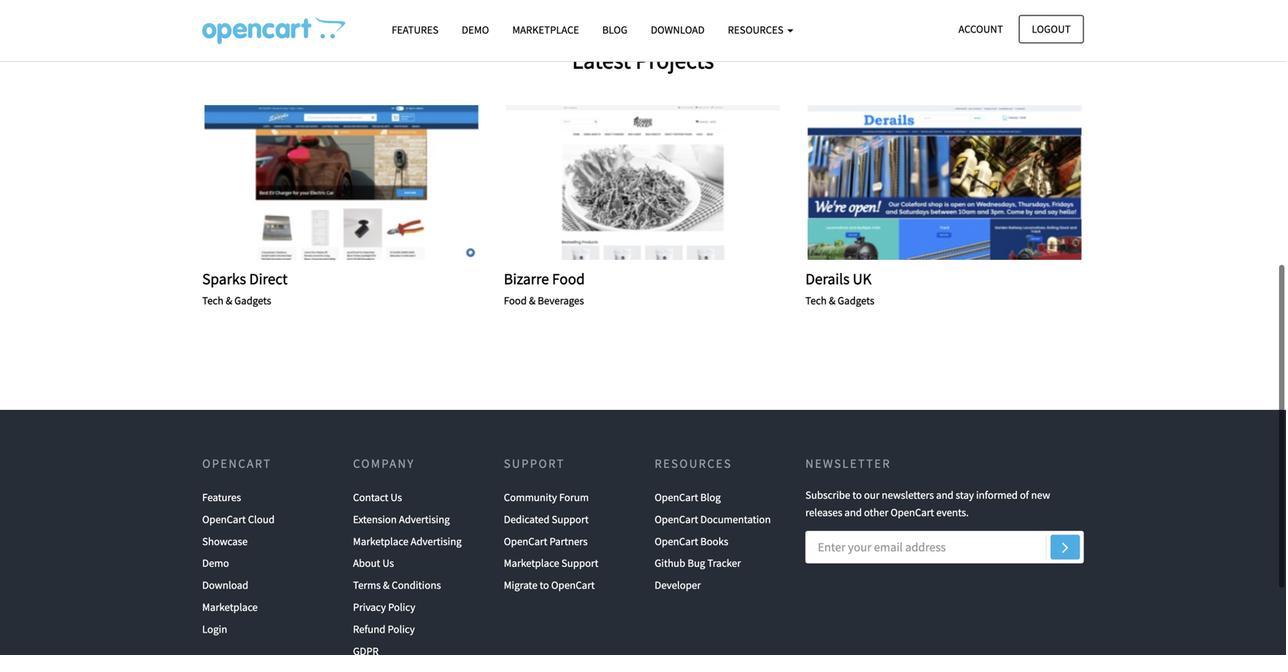 Task type: vqa. For each thing, say whether or not it's contained in the screenshot.
Features link associated with Demo
yes



Task type: locate. For each thing, give the bounding box(es) containing it.
1 vertical spatial food
[[504, 294, 527, 307]]

1 vertical spatial features link
[[202, 486, 241, 508]]

opencart inside opencart blog link
[[655, 490, 698, 504]]

1 horizontal spatial demo
[[462, 23, 489, 37]]

project for bizarre food
[[633, 175, 686, 189]]

2 project from the left
[[633, 175, 686, 189]]

1 horizontal spatial blog
[[700, 490, 721, 504]]

1 horizontal spatial features link
[[380, 16, 450, 43]]

1 horizontal spatial project
[[633, 175, 686, 189]]

opencart down marketplace support link
[[551, 578, 595, 592]]

marketplace link up login
[[202, 596, 258, 618]]

us for about us
[[383, 556, 394, 570]]

privacy
[[353, 600, 386, 614]]

policy down the "terms & conditions" link at the left of the page
[[388, 600, 415, 614]]

opencart blog
[[655, 490, 721, 504]]

1 horizontal spatial download
[[651, 23, 705, 37]]

3 view project link from the left
[[902, 174, 987, 191]]

1 vertical spatial resources
[[655, 456, 732, 471]]

marketplace link up latest
[[501, 16, 591, 43]]

3 view from the left
[[902, 175, 931, 189]]

1 vertical spatial features
[[202, 490, 241, 504]]

0 horizontal spatial gadgets
[[234, 294, 271, 307]]

features
[[392, 23, 439, 37], [202, 490, 241, 504]]

gadgets down direct
[[234, 294, 271, 307]]

opencart down the newsletters
[[891, 505, 934, 519]]

1 vertical spatial download
[[202, 578, 248, 592]]

download link down showcase link
[[202, 574, 248, 596]]

our
[[864, 488, 880, 502]]

2 horizontal spatial project
[[935, 175, 987, 189]]

marketplace up latest
[[512, 23, 579, 37]]

stay
[[956, 488, 974, 502]]

marketplace link
[[501, 16, 591, 43], [202, 596, 258, 618]]

account link
[[946, 15, 1016, 43]]

account
[[959, 22, 1003, 36]]

privacy policy link
[[353, 596, 415, 618]]

0 horizontal spatial project
[[331, 175, 384, 189]]

0 horizontal spatial download link
[[202, 574, 248, 596]]

& for bizarre
[[529, 294, 536, 307]]

developer
[[655, 578, 701, 592]]

community
[[504, 490, 557, 504]]

opencart cloud
[[202, 512, 275, 526]]

food down bizarre
[[504, 294, 527, 307]]

0 horizontal spatial view
[[299, 175, 328, 189]]

company
[[353, 456, 415, 471]]

1 vertical spatial demo
[[202, 556, 229, 570]]

2 horizontal spatial view project link
[[902, 174, 987, 191]]

view project link for derails uk
[[902, 174, 987, 191]]

opencart down dedicated
[[504, 534, 547, 548]]

tech for derails
[[806, 294, 827, 307]]

advertising down "extension advertising" link
[[411, 534, 462, 548]]

opencart inside opencart documentation link
[[655, 512, 698, 526]]

opencart down opencart blog link
[[655, 512, 698, 526]]

1 vertical spatial policy
[[388, 622, 415, 636]]

view
[[299, 175, 328, 189], [601, 175, 629, 189], [902, 175, 931, 189]]

opencart up showcase
[[202, 512, 246, 526]]

policy for privacy policy
[[388, 600, 415, 614]]

0 horizontal spatial view project
[[299, 175, 384, 189]]

and up events.
[[936, 488, 954, 502]]

1 gadgets from the left
[[234, 294, 271, 307]]

and
[[936, 488, 954, 502], [845, 505, 862, 519]]

privacy policy
[[353, 600, 415, 614]]

refund
[[353, 622, 385, 636]]

0 vertical spatial and
[[936, 488, 954, 502]]

0 vertical spatial features link
[[380, 16, 450, 43]]

0 horizontal spatial marketplace link
[[202, 596, 258, 618]]

download for blog
[[651, 23, 705, 37]]

terms & conditions
[[353, 578, 441, 592]]

opencart inside subscribe to our newsletters and stay informed of new releases and other opencart events.
[[891, 505, 934, 519]]

demo for the bottommost the 'demo' link
[[202, 556, 229, 570]]

1 horizontal spatial view project
[[601, 175, 686, 189]]

gadgets inside derails uk tech & gadgets
[[838, 294, 875, 307]]

& inside the "terms & conditions" link
[[383, 578, 390, 592]]

blog up latest
[[602, 23, 628, 37]]

opencart books link
[[655, 530, 728, 552]]

download link
[[639, 16, 716, 43], [202, 574, 248, 596]]

derails
[[806, 269, 850, 289]]

us up extension advertising
[[391, 490, 402, 504]]

demo for the top the 'demo' link
[[462, 23, 489, 37]]

2 policy from the top
[[388, 622, 415, 636]]

to down marketplace support link
[[540, 578, 549, 592]]

download link for demo
[[202, 574, 248, 596]]

login link
[[202, 618, 227, 640]]

tech inside sparks direct tech & gadgets
[[202, 294, 224, 307]]

support up partners
[[552, 512, 589, 526]]

& down sparks
[[226, 294, 232, 307]]

1 vertical spatial marketplace link
[[202, 596, 258, 618]]

blog
[[602, 23, 628, 37], [700, 490, 721, 504]]

2 view project link from the left
[[601, 174, 686, 191]]

marketplace up migrate on the bottom left of page
[[504, 556, 559, 570]]

us
[[391, 490, 402, 504], [383, 556, 394, 570]]

0 vertical spatial support
[[504, 456, 565, 471]]

tech
[[202, 294, 224, 307], [806, 294, 827, 307]]

1 vertical spatial support
[[552, 512, 589, 526]]

opencart inside opencart partners link
[[504, 534, 547, 548]]

newsletter
[[806, 456, 891, 471]]

2 view from the left
[[601, 175, 629, 189]]

support up community
[[504, 456, 565, 471]]

logout
[[1032, 22, 1071, 36]]

2 horizontal spatial view project
[[902, 175, 987, 189]]

newsletters
[[882, 488, 934, 502]]

food
[[552, 269, 585, 289], [504, 294, 527, 307]]

events.
[[936, 505, 969, 519]]

sparks direct image
[[202, 105, 481, 260]]

opencart inside opencart books link
[[655, 534, 698, 548]]

& right terms
[[383, 578, 390, 592]]

download up projects
[[651, 23, 705, 37]]

3 project from the left
[[935, 175, 987, 189]]

1 horizontal spatial to
[[853, 488, 862, 502]]

opencart documentation link
[[655, 508, 771, 530]]

& for derails
[[829, 294, 836, 307]]

marketplace down extension
[[353, 534, 409, 548]]

community forum
[[504, 490, 589, 504]]

github bug tracker link
[[655, 552, 741, 574]]

tech down sparks
[[202, 294, 224, 307]]

0 vertical spatial policy
[[388, 600, 415, 614]]

0 vertical spatial advertising
[[399, 512, 450, 526]]

to
[[853, 488, 862, 502], [540, 578, 549, 592]]

2 vertical spatial support
[[562, 556, 599, 570]]

features link
[[380, 16, 450, 43], [202, 486, 241, 508]]

marketplace support link
[[504, 552, 599, 574]]

gadgets
[[234, 294, 271, 307], [838, 294, 875, 307]]

0 vertical spatial resources
[[728, 23, 786, 37]]

1 vertical spatial demo link
[[202, 552, 229, 574]]

and left other
[[845, 505, 862, 519]]

support for marketplace
[[562, 556, 599, 570]]

1 horizontal spatial tech
[[806, 294, 827, 307]]

download link up projects
[[639, 16, 716, 43]]

0 horizontal spatial and
[[845, 505, 862, 519]]

blog up opencart documentation
[[700, 490, 721, 504]]

0 horizontal spatial download
[[202, 578, 248, 592]]

sparks direct tech & gadgets
[[202, 269, 288, 307]]

about us
[[353, 556, 394, 570]]

download
[[651, 23, 705, 37], [202, 578, 248, 592]]

marketplace
[[512, 23, 579, 37], [353, 534, 409, 548], [504, 556, 559, 570], [202, 600, 258, 614]]

0 vertical spatial download
[[651, 23, 705, 37]]

us inside 'link'
[[383, 556, 394, 570]]

1 view project from the left
[[299, 175, 384, 189]]

tech down derails
[[806, 294, 827, 307]]

view project
[[299, 175, 384, 189], [601, 175, 686, 189], [902, 175, 987, 189]]

1 horizontal spatial gadgets
[[838, 294, 875, 307]]

tech inside derails uk tech & gadgets
[[806, 294, 827, 307]]

community forum link
[[504, 486, 589, 508]]

0 vertical spatial features
[[392, 23, 439, 37]]

download down showcase link
[[202, 578, 248, 592]]

1 horizontal spatial download link
[[639, 16, 716, 43]]

2 gadgets from the left
[[838, 294, 875, 307]]

1 vertical spatial download link
[[202, 574, 248, 596]]

policy
[[388, 600, 415, 614], [388, 622, 415, 636]]

1 horizontal spatial demo link
[[450, 16, 501, 43]]

1 view from the left
[[299, 175, 328, 189]]

to left "our"
[[853, 488, 862, 502]]

1 vertical spatial blog
[[700, 490, 721, 504]]

0 horizontal spatial features
[[202, 490, 241, 504]]

& down bizarre
[[529, 294, 536, 307]]

opencart - partner antropy image
[[202, 16, 345, 44]]

1 view project link from the left
[[299, 174, 384, 191]]

0 horizontal spatial tech
[[202, 294, 224, 307]]

0 vertical spatial to
[[853, 488, 862, 502]]

marketplace advertising link
[[353, 530, 462, 552]]

& inside derails uk tech & gadgets
[[829, 294, 836, 307]]

1 vertical spatial advertising
[[411, 534, 462, 548]]

angle right image
[[1062, 538, 1069, 556]]

1 policy from the top
[[388, 600, 415, 614]]

1 vertical spatial us
[[383, 556, 394, 570]]

1 horizontal spatial features
[[392, 23, 439, 37]]

1 horizontal spatial view
[[601, 175, 629, 189]]

opencart up opencart cloud
[[202, 456, 272, 471]]

login
[[202, 622, 227, 636]]

1 vertical spatial and
[[845, 505, 862, 519]]

demo link
[[450, 16, 501, 43], [202, 552, 229, 574]]

marketplace up login
[[202, 600, 258, 614]]

3 view project from the left
[[902, 175, 987, 189]]

1 tech from the left
[[202, 294, 224, 307]]

terms
[[353, 578, 381, 592]]

opencart inside opencart cloud link
[[202, 512, 246, 526]]

advertising
[[399, 512, 450, 526], [411, 534, 462, 548]]

2 tech from the left
[[806, 294, 827, 307]]

partners
[[550, 534, 588, 548]]

features for opencart cloud
[[202, 490, 241, 504]]

0 horizontal spatial features link
[[202, 486, 241, 508]]

subscribe to our newsletters and stay informed of new releases and other opencart events.
[[806, 488, 1050, 519]]

food up beverages
[[552, 269, 585, 289]]

resources link
[[716, 16, 805, 43]]

opencart up the github
[[655, 534, 698, 548]]

1 project from the left
[[331, 175, 384, 189]]

features inside features link
[[392, 23, 439, 37]]

gadgets inside sparks direct tech & gadgets
[[234, 294, 271, 307]]

gadgets for direct
[[234, 294, 271, 307]]

1 vertical spatial to
[[540, 578, 549, 592]]

1 horizontal spatial and
[[936, 488, 954, 502]]

1 horizontal spatial food
[[552, 269, 585, 289]]

gadgets down uk
[[838, 294, 875, 307]]

1 horizontal spatial view project link
[[601, 174, 686, 191]]

releases
[[806, 505, 842, 519]]

bug
[[688, 556, 705, 570]]

0 vertical spatial food
[[552, 269, 585, 289]]

& down derails
[[829, 294, 836, 307]]

0 horizontal spatial demo link
[[202, 552, 229, 574]]

0 horizontal spatial blog
[[602, 23, 628, 37]]

gadgets for uk
[[838, 294, 875, 307]]

policy down privacy policy link at the bottom left of the page
[[388, 622, 415, 636]]

advertising up the marketplace advertising
[[399, 512, 450, 526]]

0 horizontal spatial view project link
[[299, 174, 384, 191]]

& inside sparks direct tech & gadgets
[[226, 294, 232, 307]]

us for contact us
[[391, 490, 402, 504]]

opencart for opencart books
[[655, 534, 698, 548]]

opencart up opencart documentation
[[655, 490, 698, 504]]

0 horizontal spatial to
[[540, 578, 549, 592]]

2 view project from the left
[[601, 175, 686, 189]]

refund policy link
[[353, 618, 415, 640]]

tech for sparks
[[202, 294, 224, 307]]

view project link
[[299, 174, 384, 191], [601, 174, 686, 191], [902, 174, 987, 191]]

& inside the bizarre food food & beverages
[[529, 294, 536, 307]]

download for demo
[[202, 578, 248, 592]]

2 horizontal spatial view
[[902, 175, 931, 189]]

features for demo
[[392, 23, 439, 37]]

documentation
[[700, 512, 771, 526]]

us right about
[[383, 556, 394, 570]]

0 vertical spatial download link
[[639, 16, 716, 43]]

extension advertising link
[[353, 508, 450, 530]]

0 vertical spatial demo
[[462, 23, 489, 37]]

to inside subscribe to our newsletters and stay informed of new releases and other opencart events.
[[853, 488, 862, 502]]

1 horizontal spatial marketplace link
[[501, 16, 591, 43]]

support down partners
[[562, 556, 599, 570]]

project
[[331, 175, 384, 189], [633, 175, 686, 189], [935, 175, 987, 189]]

opencart
[[202, 456, 272, 471], [655, 490, 698, 504], [891, 505, 934, 519], [202, 512, 246, 526], [655, 512, 698, 526], [504, 534, 547, 548], [655, 534, 698, 548], [551, 578, 595, 592]]

0 vertical spatial us
[[391, 490, 402, 504]]

0 horizontal spatial demo
[[202, 556, 229, 570]]

resources
[[728, 23, 786, 37], [655, 456, 732, 471]]



Task type: describe. For each thing, give the bounding box(es) containing it.
tracker
[[708, 556, 741, 570]]

developer link
[[655, 574, 701, 596]]

0 vertical spatial blog
[[602, 23, 628, 37]]

policy for refund policy
[[388, 622, 415, 636]]

terms & conditions link
[[353, 574, 441, 596]]

view project link for sparks direct
[[299, 174, 384, 191]]

Enter your email address text field
[[806, 531, 1084, 563]]

marketplace advertising
[[353, 534, 462, 548]]

other
[[864, 505, 889, 519]]

blog link
[[591, 16, 639, 43]]

bizarre food image
[[504, 105, 782, 260]]

opencart books
[[655, 534, 728, 548]]

refund policy
[[353, 622, 415, 636]]

marketplace for marketplace support
[[504, 556, 559, 570]]

marketplace support
[[504, 556, 599, 570]]

github bug tracker
[[655, 556, 741, 570]]

opencart blog link
[[655, 486, 721, 508]]

view project for direct
[[299, 175, 384, 189]]

opencart for opencart partners
[[504, 534, 547, 548]]

dedicated support link
[[504, 508, 589, 530]]

cloud
[[248, 512, 275, 526]]

opencart documentation
[[655, 512, 771, 526]]

opencart inside migrate to opencart link
[[551, 578, 595, 592]]

view project link for bizarre food
[[601, 174, 686, 191]]

opencart for opencart
[[202, 456, 272, 471]]

0 horizontal spatial food
[[504, 294, 527, 307]]

uk
[[853, 269, 872, 289]]

features link for demo
[[380, 16, 450, 43]]

new
[[1031, 488, 1050, 502]]

to for subscribe
[[853, 488, 862, 502]]

advertising for extension advertising
[[399, 512, 450, 526]]

subscribe
[[806, 488, 850, 502]]

informed
[[976, 488, 1018, 502]]

extension
[[353, 512, 397, 526]]

extension advertising
[[353, 512, 450, 526]]

opencart cloud link
[[202, 508, 275, 530]]

latest projects
[[572, 46, 714, 75]]

support for dedicated
[[552, 512, 589, 526]]

view project for food
[[601, 175, 686, 189]]

sparks
[[202, 269, 246, 289]]

advertising for marketplace advertising
[[411, 534, 462, 548]]

bizarre
[[504, 269, 549, 289]]

opencart partners link
[[504, 530, 588, 552]]

project for sparks direct
[[331, 175, 384, 189]]

dedicated
[[504, 512, 550, 526]]

github
[[655, 556, 685, 570]]

0 vertical spatial marketplace link
[[501, 16, 591, 43]]

migrate to opencart
[[504, 578, 595, 592]]

opencart partners
[[504, 534, 588, 548]]

project for derails uk
[[935, 175, 987, 189]]

bizarre food food & beverages
[[504, 269, 585, 307]]

dedicated support
[[504, 512, 589, 526]]

books
[[700, 534, 728, 548]]

view for food
[[601, 175, 629, 189]]

direct
[[249, 269, 288, 289]]

marketplace for the left marketplace link
[[202, 600, 258, 614]]

migrate
[[504, 578, 538, 592]]

about us link
[[353, 552, 394, 574]]

migrate to opencart link
[[504, 574, 595, 596]]

opencart for opencart cloud
[[202, 512, 246, 526]]

opencart for opencart documentation
[[655, 512, 698, 526]]

contact
[[353, 490, 388, 504]]

view for direct
[[299, 175, 328, 189]]

beverages
[[538, 294, 584, 307]]

marketplace for the top marketplace link
[[512, 23, 579, 37]]

download link for blog
[[639, 16, 716, 43]]

opencart for opencart blog
[[655, 490, 698, 504]]

contact us link
[[353, 486, 402, 508]]

showcase
[[202, 534, 248, 548]]

to for migrate
[[540, 578, 549, 592]]

showcase link
[[202, 530, 248, 552]]

latest
[[572, 46, 631, 75]]

marketplace for marketplace advertising
[[353, 534, 409, 548]]

of
[[1020, 488, 1029, 502]]

view project for uk
[[902, 175, 987, 189]]

view for uk
[[902, 175, 931, 189]]

about
[[353, 556, 380, 570]]

conditions
[[392, 578, 441, 592]]

forum
[[559, 490, 589, 504]]

contact us
[[353, 490, 402, 504]]

features link for opencart cloud
[[202, 486, 241, 508]]

& for sparks
[[226, 294, 232, 307]]

derails uk tech & gadgets
[[806, 269, 875, 307]]

logout link
[[1019, 15, 1084, 43]]

projects
[[636, 46, 714, 75]]

0 vertical spatial demo link
[[450, 16, 501, 43]]

derails uk image
[[806, 105, 1084, 260]]



